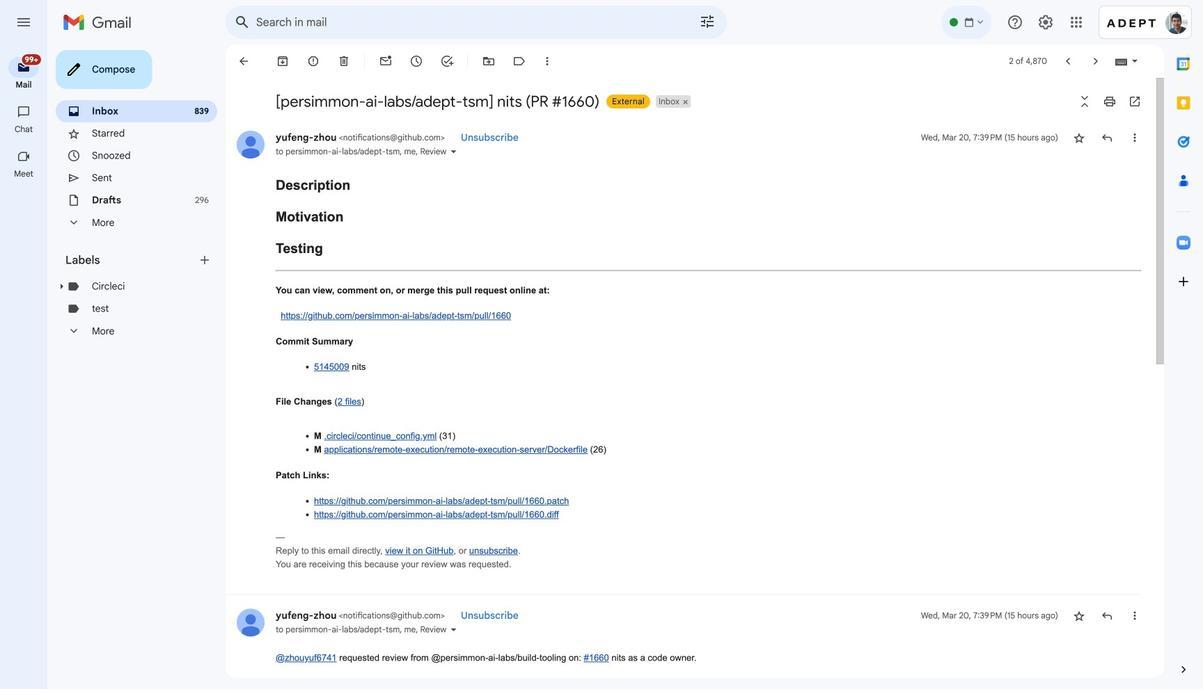 Task type: describe. For each thing, give the bounding box(es) containing it.
newer image
[[1061, 54, 1075, 68]]

show details image
[[449, 626, 458, 634]]

delete image
[[337, 54, 351, 68]]

not starred image
[[1072, 131, 1086, 145]]

move to image
[[482, 54, 496, 68]]

show details image
[[449, 148, 458, 156]]

main menu image
[[15, 14, 32, 31]]

older image
[[1089, 54, 1103, 68]]

Search in mail text field
[[256, 15, 660, 29]]

labels image
[[512, 54, 526, 68]]

not starred checkbox for show details icon
[[1072, 131, 1086, 145]]

more email options image
[[540, 54, 554, 68]]



Task type: vqa. For each thing, say whether or not it's contained in the screenshot.
cell
yes



Task type: locate. For each thing, give the bounding box(es) containing it.
cell
[[921, 131, 1058, 145], [276, 132, 447, 144], [921, 609, 1058, 623], [276, 610, 447, 622]]

tab list
[[1164, 45, 1203, 640]]

add to tasks image
[[440, 54, 454, 68]]

search in mail image
[[230, 10, 255, 35]]

0 vertical spatial not starred checkbox
[[1072, 131, 1086, 145]]

archive image
[[276, 54, 290, 68]]

navigation
[[0, 45, 49, 690]]

2 not starred checkbox from the top
[[1072, 609, 1086, 623]]

1 not starred checkbox from the top
[[1072, 131, 1086, 145]]

snooze image
[[409, 54, 423, 68]]

settings image
[[1037, 14, 1054, 31]]

list
[[226, 117, 1142, 690]]

report spam image
[[306, 54, 320, 68]]

select input tool image
[[1131, 56, 1139, 66]]

advanced search options image
[[693, 8, 721, 36]]

Search in mail search field
[[226, 6, 727, 39]]

Not starred checkbox
[[1072, 131, 1086, 145], [1072, 609, 1086, 623]]

1 vertical spatial not starred checkbox
[[1072, 609, 1086, 623]]

heading
[[0, 79, 47, 91], [0, 124, 47, 135], [0, 168, 47, 180], [65, 253, 198, 267]]

not starred checkbox for show details image
[[1072, 609, 1086, 623]]

gmail image
[[63, 8, 139, 36]]

back to inbox image
[[237, 54, 251, 68]]

support image
[[1007, 14, 1023, 31]]



